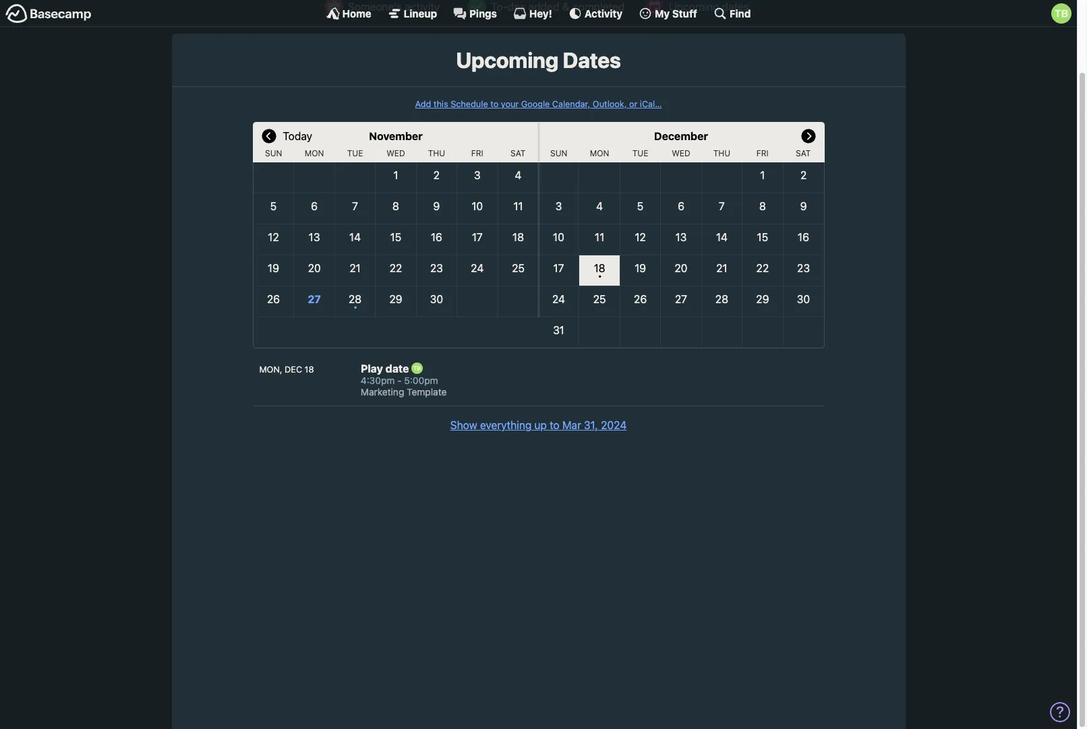 Task type: describe. For each thing, give the bounding box(es) containing it.
today link
[[283, 122, 312, 149]]

add
[[415, 99, 431, 110]]

mon, dec 18
[[259, 365, 314, 375]]

sat for december
[[796, 148, 811, 158]]

activity link
[[568, 7, 623, 20]]

today
[[283, 130, 312, 142]]

find
[[730, 7, 751, 19]]

wed for december
[[672, 148, 690, 158]]

someone's activity
[[348, 1, 440, 13]]

&
[[562, 1, 570, 13]]

pings button
[[453, 7, 497, 20]]

sat for november
[[511, 148, 526, 158]]

dos
[[508, 1, 526, 13]]

to for schedule
[[490, 99, 499, 110]]

show        everything      up to        mar 31, 2024 button
[[450, 417, 627, 434]]

18
[[305, 365, 314, 375]]

upcoming dates
[[669, 1, 749, 13]]

to for up
[[550, 419, 560, 432]]

tim burton image inside main element
[[1051, 3, 1072, 24]]

my
[[655, 7, 670, 19]]

upcoming dates
[[456, 47, 621, 73]]

december
[[654, 130, 708, 142]]

lineup link
[[388, 7, 437, 20]]

4:30pm
[[361, 375, 395, 387]]

31,
[[584, 419, 598, 432]]

5:00pm
[[404, 375, 438, 387]]

this
[[434, 99, 448, 110]]

upcoming for upcoming dates
[[456, 47, 558, 73]]

sun for december
[[550, 148, 567, 158]]

hey!
[[529, 7, 552, 19]]

my stuff
[[655, 7, 697, 19]]

dec
[[285, 365, 302, 375]]

someone's activity link
[[318, 0, 457, 22]]

upcoming for upcoming dates
[[669, 1, 719, 13]]

tue for december
[[632, 148, 648, 158]]

template
[[407, 387, 447, 398]]

activity
[[405, 1, 440, 13]]

mon for december
[[590, 148, 609, 158]]

tue for november
[[347, 148, 363, 158]]

activity
[[585, 7, 623, 19]]

thu for november
[[428, 148, 445, 158]]

0 horizontal spatial •
[[353, 301, 357, 312]]

someone's
[[348, 1, 402, 13]]

or
[[629, 99, 638, 110]]

fri for november
[[471, 148, 483, 158]]

calendar,
[[552, 99, 590, 110]]

thu for december
[[713, 148, 730, 158]]

home link
[[326, 7, 371, 20]]

to-
[[491, 1, 508, 13]]

wed for november
[[387, 148, 405, 158]]

play
[[361, 363, 383, 375]]

everything
[[480, 419, 532, 432]]

person report image
[[324, 0, 343, 16]]

mar
[[562, 419, 581, 432]]

2024
[[601, 419, 627, 432]]



Task type: vqa. For each thing, say whether or not it's contained in the screenshot.
Color it white image
no



Task type: locate. For each thing, give the bounding box(es) containing it.
show
[[450, 419, 477, 432]]

wed down december at right top
[[672, 148, 690, 158]]

mon
[[305, 148, 324, 158], [590, 148, 609, 158]]

mon,
[[259, 365, 282, 375]]

0 horizontal spatial thu
[[428, 148, 445, 158]]

1 horizontal spatial tim burton image
[[1051, 3, 1072, 24]]

2 sat from the left
[[796, 148, 811, 158]]

stuff
[[672, 7, 697, 19]]

to
[[490, 99, 499, 110], [550, 419, 560, 432]]

november
[[369, 130, 423, 142]]

up
[[534, 419, 547, 432]]

1 horizontal spatial wed
[[672, 148, 690, 158]]

to-dos added & completed link
[[461, 0, 635, 22]]

mon for november
[[305, 148, 324, 158]]

fri for december
[[757, 148, 769, 158]]

home
[[342, 7, 371, 19]]

added
[[529, 1, 559, 13]]

sat
[[511, 148, 526, 158], [796, 148, 811, 158]]

2 thu from the left
[[713, 148, 730, 158]]

0 vertical spatial tim burton image
[[1051, 3, 1072, 24]]

1 mon from the left
[[305, 148, 324, 158]]

marketing
[[361, 387, 404, 398]]

2 wed from the left
[[672, 148, 690, 158]]

2 tue from the left
[[632, 148, 648, 158]]

0 horizontal spatial fri
[[471, 148, 483, 158]]

hey! button
[[513, 7, 552, 20]]

1 fri from the left
[[471, 148, 483, 158]]

1 vertical spatial to
[[550, 419, 560, 432]]

schedule image
[[646, 0, 664, 16]]

switch accounts image
[[5, 3, 92, 24]]

my stuff button
[[639, 7, 697, 20]]

0 horizontal spatial tue
[[347, 148, 363, 158]]

1 vertical spatial upcoming
[[456, 47, 558, 73]]

0 vertical spatial •
[[598, 270, 601, 281]]

2 mon from the left
[[590, 148, 609, 158]]

lineup
[[404, 7, 437, 19]]

1 sun from the left
[[265, 148, 282, 158]]

to inside button
[[550, 419, 560, 432]]

schedule
[[451, 99, 488, 110]]

outlook,
[[593, 99, 627, 110]]

1 wed from the left
[[387, 148, 405, 158]]

thu
[[428, 148, 445, 158], [713, 148, 730, 158]]

0 horizontal spatial upcoming
[[456, 47, 558, 73]]

wed down november
[[387, 148, 405, 158]]

play date
[[361, 363, 412, 375]]

to left your
[[490, 99, 499, 110]]

add this schedule to your google calendar, outlook, or ical…
[[415, 99, 662, 110]]

completed
[[573, 1, 625, 13]]

ical…
[[640, 99, 662, 110]]

0 horizontal spatial sun
[[265, 148, 282, 158]]

1 vertical spatial •
[[353, 301, 357, 312]]

1 horizontal spatial sat
[[796, 148, 811, 158]]

to-dos added & completed
[[491, 1, 625, 13]]

sun for november
[[265, 148, 282, 158]]

sun left today link
[[265, 148, 282, 158]]

0 vertical spatial to
[[490, 99, 499, 110]]

1 horizontal spatial mon
[[590, 148, 609, 158]]

tue down or
[[632, 148, 648, 158]]

wed
[[387, 148, 405, 158], [672, 148, 690, 158]]

0 horizontal spatial mon
[[305, 148, 324, 158]]

add this schedule to your google calendar, outlook, or ical… link
[[415, 99, 662, 110]]

pings
[[469, 7, 497, 19]]

tue
[[347, 148, 363, 158], [632, 148, 648, 158]]

mon down outlook,
[[590, 148, 609, 158]]

upcoming dates link
[[639, 0, 759, 22]]

tim burton image
[[1051, 3, 1072, 24], [412, 363, 423, 374]]

2 sun from the left
[[550, 148, 567, 158]]

to right up at the bottom
[[550, 419, 560, 432]]

1 horizontal spatial thu
[[713, 148, 730, 158]]

0 horizontal spatial sat
[[511, 148, 526, 158]]

1 horizontal spatial •
[[598, 270, 601, 281]]

1 horizontal spatial fri
[[757, 148, 769, 158]]

1 vertical spatial tim burton image
[[412, 363, 423, 374]]

0 horizontal spatial to
[[490, 99, 499, 110]]

1 tue from the left
[[347, 148, 363, 158]]

upcoming inside upcoming dates link
[[669, 1, 719, 13]]

2 fri from the left
[[757, 148, 769, 158]]

1 sat from the left
[[511, 148, 526, 158]]

google
[[521, 99, 550, 110]]

mon down today
[[305, 148, 324, 158]]

main element
[[0, 0, 1077, 27]]

show        everything      up to        mar 31, 2024
[[450, 419, 627, 432]]

dates
[[722, 1, 749, 13]]

-
[[397, 375, 402, 387]]

your
[[501, 99, 519, 110]]

1 horizontal spatial sun
[[550, 148, 567, 158]]

1 horizontal spatial tue
[[632, 148, 648, 158]]

1 thu from the left
[[428, 148, 445, 158]]

1 horizontal spatial to
[[550, 419, 560, 432]]

dates
[[563, 47, 621, 73]]

4:30pm     -     5:00pm marketing template
[[361, 375, 447, 398]]

0 horizontal spatial wed
[[387, 148, 405, 158]]

•
[[598, 270, 601, 281], [353, 301, 357, 312]]

1 horizontal spatial upcoming
[[669, 1, 719, 13]]

0 horizontal spatial tim burton image
[[412, 363, 423, 374]]

find button
[[713, 7, 751, 20]]

tue right today link
[[347, 148, 363, 158]]

upcoming
[[669, 1, 719, 13], [456, 47, 558, 73]]

sun down "calendar,"
[[550, 148, 567, 158]]

fri
[[471, 148, 483, 158], [757, 148, 769, 158]]

todo image
[[467, 0, 486, 16]]

date
[[386, 363, 409, 375]]

0 vertical spatial upcoming
[[669, 1, 719, 13]]

sun
[[265, 148, 282, 158], [550, 148, 567, 158]]



